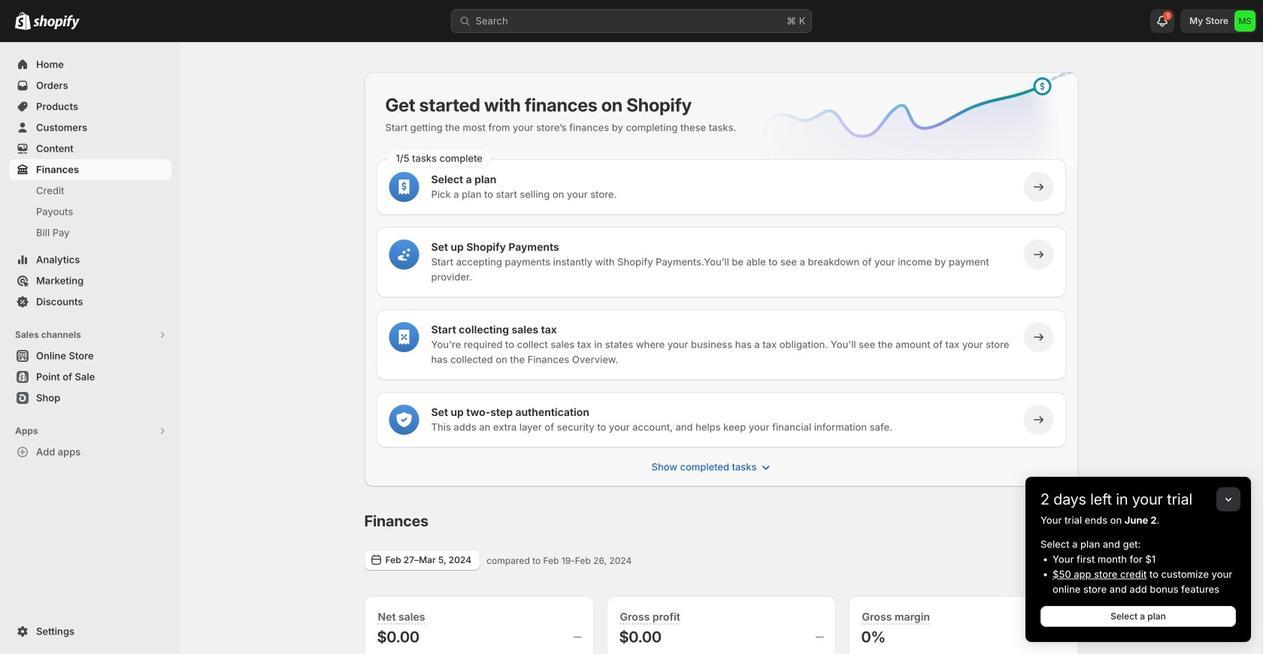 Task type: locate. For each thing, give the bounding box(es) containing it.
start collecting sales tax image
[[397, 330, 412, 345]]

1 horizontal spatial shopify image
[[33, 15, 80, 30]]

set up shopify payments image
[[397, 247, 412, 262]]

set up two-step authentication image
[[397, 413, 412, 428]]

shopify image
[[15, 12, 31, 30], [33, 15, 80, 30]]



Task type: describe. For each thing, give the bounding box(es) containing it.
0 horizontal spatial shopify image
[[15, 12, 31, 30]]

select a plan image
[[397, 180, 412, 195]]

line chart image
[[737, 69, 1082, 192]]

my store image
[[1235, 11, 1256, 32]]



Task type: vqa. For each thing, say whether or not it's contained in the screenshot.
the top OF
no



